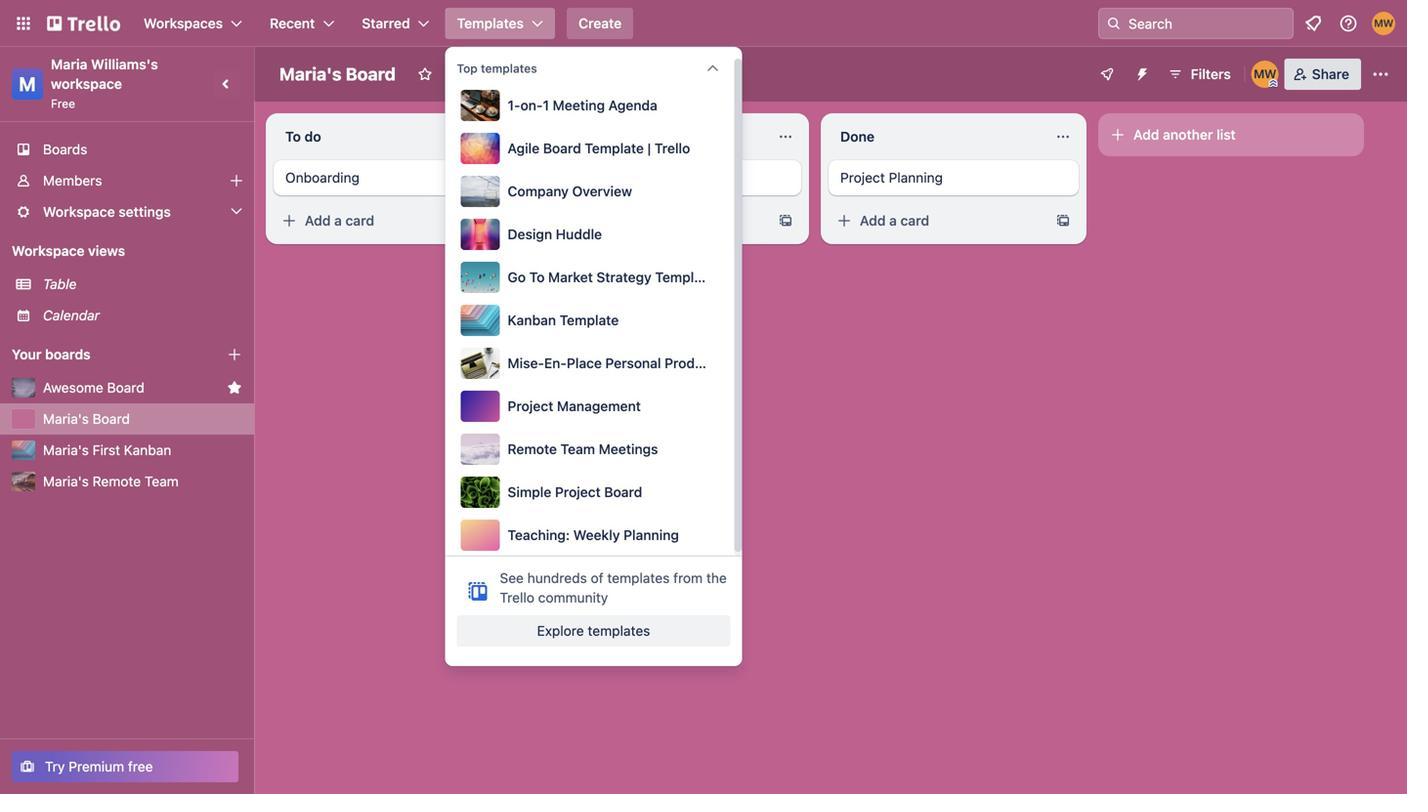 Task type: vqa. For each thing, say whether or not it's contained in the screenshot.


Task type: locate. For each thing, give the bounding box(es) containing it.
1 vertical spatial planning
[[624, 527, 679, 544]]

marketing
[[563, 170, 626, 186]]

explore templates
[[537, 623, 651, 639]]

project down remote team meetings
[[555, 484, 601, 501]]

starred icon image
[[227, 380, 242, 396]]

to left do
[[285, 129, 301, 145]]

1 horizontal spatial to
[[530, 269, 545, 285]]

power ups image
[[1100, 66, 1115, 82]]

0 vertical spatial planning
[[889, 170, 943, 186]]

2 vertical spatial templates
[[588, 623, 651, 639]]

0 vertical spatial remote
[[508, 441, 557, 458]]

table
[[43, 276, 77, 292]]

trello inside button
[[655, 140, 690, 156]]

3 card from the left
[[901, 213, 930, 229]]

1 add a card button from the left
[[274, 205, 493, 237]]

2 horizontal spatial add a card button
[[829, 205, 1048, 237]]

menu
[[457, 86, 794, 555]]

|
[[648, 140, 651, 156]]

done
[[841, 129, 875, 145]]

3 a from the left
[[890, 213, 897, 229]]

add left another
[[1134, 127, 1160, 143]]

members link
[[0, 165, 254, 196]]

your
[[12, 347, 42, 363]]

1 vertical spatial templates
[[607, 570, 670, 587]]

maria williams's workspace link
[[51, 56, 162, 92]]

2 card from the left
[[623, 213, 652, 229]]

hundreds
[[528, 570, 587, 587]]

remote team meetings
[[508, 441, 658, 458]]

project planning
[[841, 170, 943, 186]]

board down starred
[[346, 64, 396, 85]]

1 horizontal spatial create from template… image
[[778, 213, 794, 229]]

company
[[508, 183, 569, 199]]

maria's
[[280, 64, 342, 85], [43, 411, 89, 427], [43, 442, 89, 458], [43, 474, 89, 490]]

template
[[585, 140, 644, 156], [655, 269, 715, 285], [560, 312, 619, 328]]

1 create from template… image from the left
[[501, 213, 516, 229]]

template down go to market strategy template button
[[560, 312, 619, 328]]

add board image
[[227, 347, 242, 363]]

a down overview
[[612, 213, 620, 229]]

team
[[561, 441, 595, 458], [145, 474, 179, 490]]

add a card button for onboarding
[[274, 205, 493, 237]]

boards link
[[0, 134, 254, 165]]

2 add a card button from the left
[[551, 205, 770, 237]]

card for marketing plan
[[623, 213, 652, 229]]

awesome board link
[[43, 378, 219, 398]]

templates right 'of'
[[607, 570, 670, 587]]

project inside the simple project board button
[[555, 484, 601, 501]]

1 vertical spatial kanban
[[124, 442, 171, 458]]

1 vertical spatial project
[[508, 398, 554, 414]]

0 horizontal spatial planning
[[624, 527, 679, 544]]

board up maria's board link on the left
[[107, 380, 144, 396]]

maria's left first
[[43, 442, 89, 458]]

templates down see hundreds of templates from the trello community
[[588, 623, 651, 639]]

free
[[128, 759, 153, 775]]

2 horizontal spatial project
[[841, 170, 885, 186]]

workspace up table at the top
[[12, 243, 85, 259]]

from
[[674, 570, 703, 587]]

back to home image
[[47, 8, 120, 39]]

your boards with 4 items element
[[12, 343, 197, 367]]

1 horizontal spatial team
[[561, 441, 595, 458]]

maria's down maria's first kanban
[[43, 474, 89, 490]]

board right agile
[[543, 140, 581, 156]]

create from template… image for onboarding
[[501, 213, 516, 229]]

maria's inside text box
[[280, 64, 342, 85]]

project for project management
[[508, 398, 554, 414]]

1 vertical spatial remote
[[93, 474, 141, 490]]

open information menu image
[[1339, 14, 1359, 33]]

on-
[[521, 97, 543, 113]]

planning inside the teaching: weekly planning button
[[624, 527, 679, 544]]

0 horizontal spatial to
[[285, 129, 301, 145]]

workspace for workspace views
[[12, 243, 85, 259]]

calendar
[[43, 307, 100, 324]]

show menu image
[[1372, 65, 1391, 84]]

add a card down onboarding
[[305, 213, 374, 229]]

trello right the |
[[655, 140, 690, 156]]

1 horizontal spatial add a card button
[[551, 205, 770, 237]]

maria's board down awesome board
[[43, 411, 130, 427]]

kanban template
[[508, 312, 619, 328]]

planning
[[889, 170, 943, 186], [624, 527, 679, 544]]

remote
[[508, 441, 557, 458], [93, 474, 141, 490]]

1 horizontal spatial kanban
[[508, 312, 556, 328]]

explore templates link
[[457, 616, 731, 647]]

teaching: weekly planning button
[[457, 516, 723, 555]]

kanban inside button
[[508, 312, 556, 328]]

a down project planning
[[890, 213, 897, 229]]

m link
[[12, 68, 43, 100]]

add for marketing plan
[[583, 213, 609, 229]]

maria's board down recent dropdown button
[[280, 64, 396, 85]]

2 create from template… image from the left
[[778, 213, 794, 229]]

marketing plan link
[[563, 168, 790, 188]]

2 horizontal spatial card
[[901, 213, 930, 229]]

remote inside button
[[508, 441, 557, 458]]

huddle
[[556, 226, 602, 242]]

the
[[707, 570, 727, 587]]

workspace settings
[[43, 204, 171, 220]]

0 vertical spatial maria's board
[[280, 64, 396, 85]]

0 horizontal spatial maria's board
[[43, 411, 130, 427]]

add down company overview button
[[583, 213, 609, 229]]

0 vertical spatial trello
[[655, 140, 690, 156]]

template right strategy on the top of the page
[[655, 269, 715, 285]]

management
[[557, 398, 641, 414]]

project management
[[508, 398, 641, 414]]

1 add a card from the left
[[305, 213, 374, 229]]

1 horizontal spatial planning
[[889, 170, 943, 186]]

project inside project management button
[[508, 398, 554, 414]]

maria's down awesome
[[43, 411, 89, 427]]

0 vertical spatial team
[[561, 441, 595, 458]]

system
[[746, 355, 794, 371]]

workspace inside popup button
[[43, 204, 115, 220]]

trello inside see hundreds of templates from the trello community
[[500, 590, 535, 606]]

2 horizontal spatial a
[[890, 213, 897, 229]]

workspace settings button
[[0, 196, 254, 228]]

card down plan
[[623, 213, 652, 229]]

board up on-
[[513, 66, 551, 82]]

trello down see
[[500, 590, 535, 606]]

workspace
[[51, 76, 122, 92]]

0 horizontal spatial trello
[[500, 590, 535, 606]]

project down done
[[841, 170, 885, 186]]

1 horizontal spatial project
[[555, 484, 601, 501]]

a down onboarding
[[334, 213, 342, 229]]

2 a from the left
[[612, 213, 620, 229]]

team down maria's first kanban link
[[145, 474, 179, 490]]

0 vertical spatial templates
[[481, 62, 537, 75]]

1 vertical spatial trello
[[500, 590, 535, 606]]

0 horizontal spatial project
[[508, 398, 554, 414]]

1 horizontal spatial remote
[[508, 441, 557, 458]]

0 horizontal spatial add a card button
[[274, 205, 493, 237]]

maria's down recent dropdown button
[[280, 64, 342, 85]]

create from template… image
[[501, 213, 516, 229], [778, 213, 794, 229]]

2 add a card from the left
[[583, 213, 652, 229]]

workspace
[[43, 204, 115, 220], [12, 243, 85, 259]]

project inside project planning 'link'
[[841, 170, 885, 186]]

remote up simple
[[508, 441, 557, 458]]

0 vertical spatial project
[[841, 170, 885, 186]]

board link
[[480, 59, 563, 90]]

2 vertical spatial project
[[555, 484, 601, 501]]

kanban down maria's board link on the left
[[124, 442, 171, 458]]

add a card for project planning
[[860, 213, 930, 229]]

add down onboarding
[[305, 213, 331, 229]]

1 vertical spatial maria's board
[[43, 411, 130, 427]]

remote down maria's first kanban
[[93, 474, 141, 490]]

maria's for maria's board link on the left
[[43, 411, 89, 427]]

templates
[[481, 62, 537, 75], [607, 570, 670, 587], [588, 623, 651, 639]]

1 horizontal spatial add a card
[[583, 213, 652, 229]]

card
[[346, 213, 374, 229], [623, 213, 652, 229], [901, 213, 930, 229]]

0 vertical spatial template
[[585, 140, 644, 156]]

1 horizontal spatial card
[[623, 213, 652, 229]]

1 vertical spatial team
[[145, 474, 179, 490]]

maria's remote team
[[43, 474, 179, 490]]

maria williams (mariawilliams94) image
[[1373, 12, 1396, 35]]

1 horizontal spatial maria's board
[[280, 64, 396, 85]]

1 card from the left
[[346, 213, 374, 229]]

collapse image
[[705, 61, 721, 76]]

try premium free
[[45, 759, 153, 775]]

1 horizontal spatial a
[[612, 213, 620, 229]]

1 vertical spatial workspace
[[12, 243, 85, 259]]

create from template… image for marketing plan
[[778, 213, 794, 229]]

0 vertical spatial kanban
[[508, 312, 556, 328]]

overview
[[572, 183, 633, 199]]

templates up the 1-
[[481, 62, 537, 75]]

simple project board button
[[457, 473, 723, 512]]

do
[[305, 129, 321, 145]]

to right go
[[530, 269, 545, 285]]

add a card for onboarding
[[305, 213, 374, 229]]

team up simple project board at the bottom left of page
[[561, 441, 595, 458]]

add a card down project planning
[[860, 213, 930, 229]]

planning right 'weekly'
[[624, 527, 679, 544]]

primary element
[[0, 0, 1408, 47]]

premium
[[69, 759, 124, 775]]

card down project planning
[[901, 213, 930, 229]]

weekly
[[574, 527, 620, 544]]

add a card down overview
[[583, 213, 652, 229]]

1 vertical spatial to
[[530, 269, 545, 285]]

templates for top templates
[[481, 62, 537, 75]]

maria williams's workspace free
[[51, 56, 162, 110]]

0 vertical spatial workspace
[[43, 204, 115, 220]]

2 horizontal spatial add a card
[[860, 213, 930, 229]]

starred
[[362, 15, 410, 31]]

1 a from the left
[[334, 213, 342, 229]]

add another list button
[[1099, 113, 1365, 156]]

workspace navigation collapse icon image
[[213, 70, 240, 98]]

project down mise-
[[508, 398, 554, 414]]

add a card button
[[274, 205, 493, 237], [551, 205, 770, 237], [829, 205, 1048, 237]]

1 vertical spatial template
[[655, 269, 715, 285]]

workspace visible image
[[453, 66, 468, 82]]

add a card button down marketing plan link
[[551, 205, 770, 237]]

agile
[[508, 140, 540, 156]]

kanban up mise-
[[508, 312, 556, 328]]

try premium free button
[[12, 752, 239, 783]]

design huddle button
[[457, 215, 723, 254]]

workspace for workspace settings
[[43, 204, 115, 220]]

a for onboarding
[[334, 213, 342, 229]]

onboarding
[[285, 170, 360, 186]]

maria's board link
[[43, 410, 242, 429]]

0 horizontal spatial card
[[346, 213, 374, 229]]

workspace views
[[12, 243, 125, 259]]

0 horizontal spatial add a card
[[305, 213, 374, 229]]

card down onboarding
[[346, 213, 374, 229]]

templates
[[457, 15, 524, 31]]

automation image
[[1127, 59, 1154, 86]]

workspace down members
[[43, 204, 115, 220]]

0 horizontal spatial kanban
[[124, 442, 171, 458]]

board inside text box
[[346, 64, 396, 85]]

add a card button down the onboarding link
[[274, 205, 493, 237]]

template up marketing plan
[[585, 140, 644, 156]]

0 vertical spatial to
[[285, 129, 301, 145]]

To do text field
[[274, 121, 489, 153]]

add down project planning
[[860, 213, 886, 229]]

add
[[1134, 127, 1160, 143], [305, 213, 331, 229], [583, 213, 609, 229], [860, 213, 886, 229]]

project for project planning
[[841, 170, 885, 186]]

3 add a card button from the left
[[829, 205, 1048, 237]]

0 horizontal spatial team
[[145, 474, 179, 490]]

planning down done text box
[[889, 170, 943, 186]]

go to market strategy template button
[[457, 258, 723, 297]]

team inside button
[[561, 441, 595, 458]]

see hundreds of templates from the trello community
[[500, 570, 727, 606]]

3 add a card from the left
[[860, 213, 930, 229]]

teaching: weekly planning
[[508, 527, 679, 544]]

0 horizontal spatial remote
[[93, 474, 141, 490]]

0 horizontal spatial a
[[334, 213, 342, 229]]

0 horizontal spatial create from template… image
[[501, 213, 516, 229]]

boards
[[43, 141, 87, 157]]

planning inside project planning 'link'
[[889, 170, 943, 186]]

a
[[334, 213, 342, 229], [612, 213, 620, 229], [890, 213, 897, 229]]

1 horizontal spatial trello
[[655, 140, 690, 156]]

add a card button down project planning 'link'
[[829, 205, 1048, 237]]

maria's for maria's remote team link
[[43, 474, 89, 490]]

agile board template | trello
[[508, 140, 690, 156]]

to inside 'text field'
[[285, 129, 301, 145]]

design
[[508, 226, 552, 242]]



Task type: describe. For each thing, give the bounding box(es) containing it.
Search field
[[1122, 9, 1293, 38]]

Done text field
[[829, 121, 1044, 153]]

meeting
[[553, 97, 605, 113]]

mise-
[[508, 355, 544, 371]]

marketing plan
[[563, 170, 657, 186]]

1
[[543, 97, 549, 113]]

see
[[500, 570, 524, 587]]

to inside button
[[530, 269, 545, 285]]

0 notifications image
[[1302, 12, 1326, 35]]

add a card button for marketing plan
[[551, 205, 770, 237]]

add for project planning
[[860, 213, 886, 229]]

williams's
[[91, 56, 158, 72]]

company overview button
[[457, 172, 723, 211]]

star or unstar board image
[[417, 66, 433, 82]]

workspaces button
[[132, 8, 254, 39]]

workspaces
[[144, 15, 223, 31]]

project planning link
[[841, 168, 1068, 188]]

maria's first kanban
[[43, 442, 171, 458]]

awesome
[[43, 380, 103, 396]]

filters button
[[1162, 59, 1237, 90]]

agenda
[[609, 97, 658, 113]]

Doing text field
[[551, 121, 766, 153]]

first
[[93, 442, 120, 458]]

maria
[[51, 56, 88, 72]]

place
[[567, 355, 602, 371]]

templates button
[[445, 8, 555, 39]]

templates inside see hundreds of templates from the trello community
[[607, 570, 670, 587]]

simple project board
[[508, 484, 643, 501]]

templates for explore templates
[[588, 623, 651, 639]]

market
[[548, 269, 593, 285]]

recent button
[[258, 8, 346, 39]]

Board name text field
[[270, 59, 406, 90]]

recent
[[270, 15, 315, 31]]

starred button
[[350, 8, 442, 39]]

kanban template button
[[457, 301, 723, 340]]

agile board template | trello button
[[457, 129, 723, 168]]

add a card button for project planning
[[829, 205, 1048, 237]]

en-
[[544, 355, 567, 371]]

1-
[[508, 97, 521, 113]]

mise-en-place personal productivity system
[[508, 355, 794, 371]]

strategy
[[597, 269, 652, 285]]

settings
[[119, 204, 171, 220]]

create button
[[567, 8, 634, 39]]

mise-en-place personal productivity system button
[[457, 344, 794, 383]]

2 vertical spatial template
[[560, 312, 619, 328]]

m
[[19, 72, 36, 95]]

explore
[[537, 623, 584, 639]]

a for project planning
[[890, 213, 897, 229]]

a for marketing plan
[[612, 213, 620, 229]]

top templates
[[457, 62, 537, 75]]

community
[[538, 590, 608, 606]]

create from template… image
[[1056, 213, 1071, 229]]

menu containing 1-on-1 meeting agenda
[[457, 86, 794, 555]]

search image
[[1107, 16, 1122, 31]]

views
[[88, 243, 125, 259]]

card for onboarding
[[346, 213, 374, 229]]

this member is an admin of this board. image
[[1270, 79, 1278, 88]]

board up maria's first kanban
[[93, 411, 130, 427]]

top
[[457, 62, 478, 75]]

plan
[[630, 170, 657, 186]]

company overview
[[508, 183, 633, 199]]

add another list
[[1134, 127, 1236, 143]]

meetings
[[599, 441, 658, 458]]

create
[[579, 15, 622, 31]]

add for onboarding
[[305, 213, 331, 229]]

design huddle
[[508, 226, 602, 242]]

simple
[[508, 484, 552, 501]]

onboarding link
[[285, 168, 512, 188]]

1-on-1 meeting agenda button
[[457, 86, 723, 125]]

teaching:
[[508, 527, 570, 544]]

remote team meetings button
[[457, 430, 723, 469]]

your boards
[[12, 347, 91, 363]]

members
[[43, 173, 102, 189]]

go to market strategy template
[[508, 269, 715, 285]]

awesome board
[[43, 380, 144, 396]]

maria williams (mariawilliams94) image
[[1252, 61, 1279, 88]]

add a card for marketing plan
[[583, 213, 652, 229]]

personal
[[606, 355, 661, 371]]

maria's board inside text box
[[280, 64, 396, 85]]

of
[[591, 570, 604, 587]]

card for project planning
[[901, 213, 930, 229]]

maria's remote team link
[[43, 472, 242, 492]]

share button
[[1285, 59, 1362, 90]]

table link
[[43, 275, 242, 294]]

productivity
[[665, 355, 743, 371]]

add inside button
[[1134, 127, 1160, 143]]

maria's first kanban link
[[43, 441, 242, 460]]

1-on-1 meeting agenda
[[508, 97, 658, 113]]

boards
[[45, 347, 91, 363]]

maria's for maria's first kanban link
[[43, 442, 89, 458]]

board down meetings
[[604, 484, 643, 501]]

share
[[1313, 66, 1350, 82]]

to do
[[285, 129, 321, 145]]



